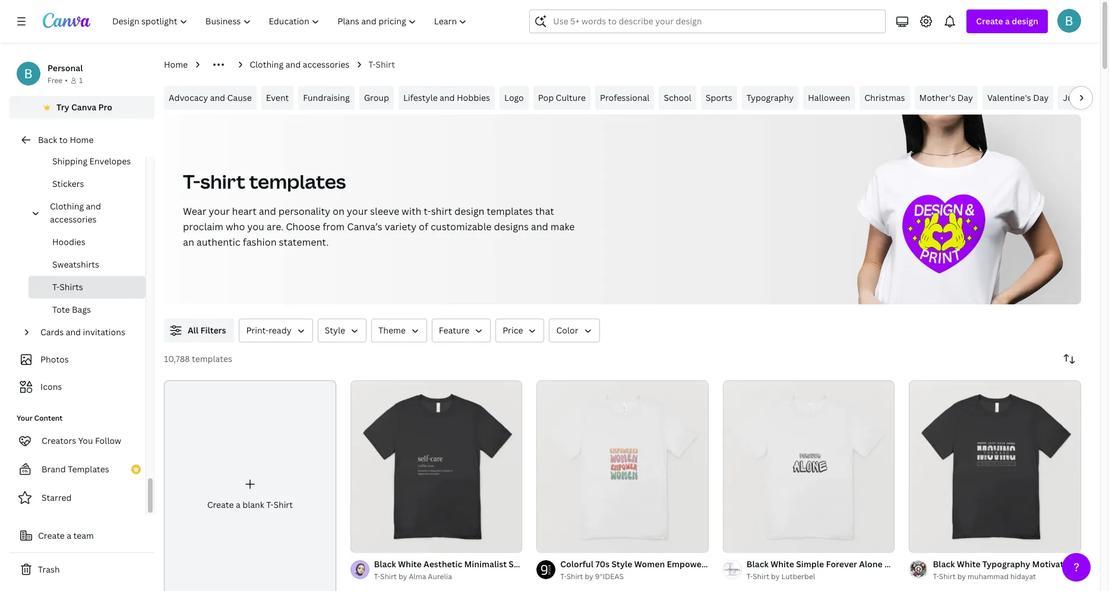 Task type: locate. For each thing, give the bounding box(es) containing it.
0 horizontal spatial black
[[374, 559, 396, 570]]

pop culture
[[538, 92, 586, 103]]

1 vertical spatial clothing and accessories
[[50, 201, 101, 225]]

your content
[[17, 414, 63, 424]]

back to home link
[[10, 128, 154, 152]]

sweatshirts
[[52, 259, 99, 270]]

typography right sports
[[747, 92, 794, 103]]

1 1 of 2 from the left
[[359, 539, 378, 548]]

black inside 'black white simple forever alone text t-shirt t-shirt by lutberbel'
[[747, 559, 769, 570]]

2 2 from the left
[[747, 539, 751, 548]]

shirt inside colorful 70s style women empowerment t-shirt t-shirt by 9"ideas
[[736, 559, 755, 570]]

2 white from the left
[[771, 559, 794, 570]]

typography inside black white typography motivation tshirt t-shirt by muhammad hidayat
[[983, 559, 1030, 570]]

t- left the 'alma'
[[374, 572, 380, 582]]

1 horizontal spatial typography
[[983, 559, 1030, 570]]

by left muhammad
[[958, 572, 966, 582]]

0 horizontal spatial create
[[38, 531, 65, 542]]

1 vertical spatial design
[[454, 205, 484, 218]]

home right to
[[70, 134, 94, 146]]

0 vertical spatial clothing
[[250, 59, 284, 70]]

sweatshirts link
[[29, 254, 146, 276]]

black left simple
[[747, 559, 769, 570]]

color
[[556, 325, 578, 336]]

all
[[188, 325, 198, 336]]

1 1 of 2 link from the left
[[350, 381, 522, 553]]

2 horizontal spatial a
[[1005, 15, 1010, 27]]

pro
[[98, 102, 112, 113]]

1 horizontal spatial create
[[207, 500, 234, 511]]

1 vertical spatial accessories
[[50, 214, 97, 225]]

2 for colorful 70s style women empowerment t-shirt
[[561, 539, 564, 548]]

white up the 'alma'
[[398, 559, 422, 570]]

0 vertical spatial a
[[1005, 15, 1010, 27]]

2 for black white typography motivation tshirt
[[933, 539, 937, 548]]

t-shirt templates image
[[828, 115, 1081, 305], [892, 158, 1001, 304]]

a inside button
[[67, 531, 71, 542]]

0 horizontal spatial home
[[70, 134, 94, 146]]

Search search field
[[553, 10, 878, 33]]

1 by from the left
[[399, 572, 407, 582]]

0 horizontal spatial style
[[325, 325, 345, 336]]

1 of 2 link for simple
[[723, 381, 895, 553]]

design left brad klo icon
[[1012, 15, 1039, 27]]

4 by from the left
[[958, 572, 966, 582]]

designs
[[494, 220, 529, 233]]

t- right 70s
[[613, 559, 620, 570]]

shirt left muhammad
[[939, 572, 956, 582]]

home up advocacy
[[164, 59, 188, 70]]

juneteenth
[[1063, 92, 1109, 103]]

and down stickers link
[[86, 201, 101, 212]]

clothing and accessories
[[250, 59, 349, 70], [50, 201, 101, 225]]

1 vertical spatial style
[[612, 559, 632, 570]]

white inside the black white aesthetic minimalist self-care word definition t-shirt t-shirt by alma aurelia
[[398, 559, 422, 570]]

0 vertical spatial templates
[[249, 169, 346, 194]]

style right ready
[[325, 325, 345, 336]]

shipping envelopes link
[[29, 150, 146, 173]]

clothing up event
[[250, 59, 284, 70]]

0 horizontal spatial white
[[398, 559, 422, 570]]

shirt up "customizable"
[[431, 205, 452, 218]]

0 horizontal spatial clothing
[[50, 201, 84, 212]]

your up canva's
[[347, 205, 368, 218]]

3 black from the left
[[933, 559, 955, 570]]

shirt down colorful on the bottom
[[567, 572, 583, 582]]

valentine's day
[[987, 92, 1049, 103]]

2 day from the left
[[1033, 92, 1049, 103]]

1 horizontal spatial white
[[771, 559, 794, 570]]

1 day from the left
[[958, 92, 973, 103]]

t- up group
[[368, 59, 376, 70]]

1 vertical spatial clothing
[[50, 201, 84, 212]]

templates up "personality"
[[249, 169, 346, 194]]

2 vertical spatial a
[[67, 531, 71, 542]]

accessories up fundraising
[[303, 59, 349, 70]]

proclaim
[[183, 220, 223, 233]]

1 vertical spatial a
[[236, 500, 240, 511]]

care
[[528, 559, 545, 570]]

t- inside black white typography motivation tshirt t-shirt by muhammad hidayat
[[933, 572, 939, 582]]

school
[[664, 92, 692, 103]]

hobbies
[[457, 92, 490, 103]]

colorful
[[560, 559, 594, 570]]

3 white from the left
[[957, 559, 981, 570]]

0 vertical spatial style
[[325, 325, 345, 336]]

heart
[[232, 205, 257, 218]]

t- up tote
[[52, 282, 60, 293]]

shirt right text
[[911, 559, 930, 570]]

white inside black white typography motivation tshirt t-shirt by muhammad hidayat
[[957, 559, 981, 570]]

clothing
[[250, 59, 284, 70], [50, 201, 84, 212]]

1 of 2 link
[[350, 381, 522, 553], [537, 381, 709, 553], [723, 381, 895, 553], [909, 381, 1081, 553]]

1 for colorful 70s style women empowerment t-shirt
[[545, 539, 548, 548]]

free
[[48, 75, 63, 86]]

t- left muhammad
[[933, 572, 939, 582]]

shipping
[[52, 156, 87, 167]]

1 horizontal spatial design
[[1012, 15, 1039, 27]]

2 horizontal spatial create
[[976, 15, 1003, 27]]

by down definition in the right bottom of the page
[[585, 572, 593, 582]]

to
[[59, 134, 68, 146]]

0 horizontal spatial your
[[209, 205, 230, 218]]

style up the 9"ideas
[[612, 559, 632, 570]]

0 horizontal spatial a
[[67, 531, 71, 542]]

halloween
[[808, 92, 850, 103]]

colorful 70s style women empowerment t-shirt t-shirt by 9"ideas
[[560, 559, 755, 582]]

0 horizontal spatial templates
[[192, 354, 232, 365]]

0 horizontal spatial accessories
[[50, 214, 97, 225]]

photos
[[40, 354, 69, 365]]

your up proclaim
[[209, 205, 230, 218]]

2 by from the left
[[771, 572, 780, 582]]

black white simple forever alone text t-shirt t-shirt by lutberbel
[[747, 559, 930, 582]]

make
[[551, 220, 575, 233]]

t- left the lutberbel
[[747, 572, 753, 582]]

clothing down 'stickers'
[[50, 201, 84, 212]]

shirt inside black white typography motivation tshirt t-shirt by muhammad hidayat
[[939, 572, 956, 582]]

t-shirt by 9"ideas link
[[560, 571, 709, 583]]

shirt left the 'alma'
[[380, 572, 397, 582]]

black inside black white typography motivation tshirt t-shirt by muhammad hidayat
[[933, 559, 955, 570]]

creators you follow
[[42, 435, 121, 447]]

school link
[[659, 86, 696, 110]]

and left hobbies
[[440, 92, 455, 103]]

starred link
[[10, 487, 146, 510]]

0 horizontal spatial design
[[454, 205, 484, 218]]

white inside 'black white simple forever alone text t-shirt t-shirt by lutberbel'
[[771, 559, 794, 570]]

3 1 of 2 from the left
[[545, 539, 564, 548]]

0 vertical spatial create
[[976, 15, 1003, 27]]

creators you follow link
[[10, 430, 146, 453]]

cause
[[227, 92, 252, 103]]

None search field
[[530, 10, 886, 33]]

4 2 from the left
[[933, 539, 937, 548]]

print-
[[246, 325, 269, 336]]

price button
[[496, 319, 545, 343]]

1 horizontal spatial style
[[612, 559, 632, 570]]

by left the 'alma'
[[399, 572, 407, 582]]

day right mother's
[[958, 92, 973, 103]]

1 white from the left
[[398, 559, 422, 570]]

shirt right empowerment
[[736, 559, 755, 570]]

2 vertical spatial templates
[[192, 354, 232, 365]]

white for simple
[[771, 559, 794, 570]]

a for blank
[[236, 500, 240, 511]]

0 vertical spatial clothing and accessories
[[250, 59, 349, 70]]

0 vertical spatial typography
[[747, 92, 794, 103]]

empowerment
[[667, 559, 726, 570]]

day right valentine's
[[1033, 92, 1049, 103]]

filters
[[200, 325, 226, 336]]

design
[[1012, 15, 1039, 27], [454, 205, 484, 218]]

of for black white aesthetic minimalist self-care word definition t-shirt
[[364, 539, 373, 548]]

stickers
[[52, 178, 84, 190]]

black white aesthetic minimalist self-care word definition t-shirt link
[[374, 558, 640, 571]]

cards
[[40, 327, 64, 338]]

you
[[78, 435, 93, 447]]

t- right blank
[[266, 500, 274, 511]]

create for create a team
[[38, 531, 65, 542]]

simple
[[796, 559, 824, 570]]

choose
[[286, 220, 320, 233]]

white up the lutberbel
[[771, 559, 794, 570]]

sleeve
[[370, 205, 399, 218]]

0 horizontal spatial clothing and accessories
[[50, 201, 101, 225]]

1 horizontal spatial day
[[1033, 92, 1049, 103]]

accessories up hoodies on the left of page
[[50, 214, 97, 225]]

typography inside typography link
[[747, 92, 794, 103]]

t-shirt templates
[[183, 169, 346, 194]]

black white simple forever alone text t-shirt link
[[747, 558, 930, 571]]

design inside wear your heart and personality on your sleeve with t-shirt design templates that proclaim who you are. choose from canva's variety of customizable designs and make an authentic fashion statement.
[[454, 205, 484, 218]]

create inside button
[[38, 531, 65, 542]]

print-ready
[[246, 325, 291, 336]]

1 vertical spatial typography
[[983, 559, 1030, 570]]

1 of 2 link for typography
[[909, 381, 1081, 553]]

by inside the black white aesthetic minimalist self-care word definition t-shirt t-shirt by alma aurelia
[[399, 572, 407, 582]]

clothing inside button
[[50, 201, 84, 212]]

4 1 of 2 from the left
[[918, 539, 937, 548]]

0 horizontal spatial typography
[[747, 92, 794, 103]]

lifestyle and hobbies
[[403, 92, 490, 103]]

culture
[[556, 92, 586, 103]]

black right text
[[933, 559, 955, 570]]

typography up t-shirt by muhammad hidayat link
[[983, 559, 1030, 570]]

feature button
[[432, 319, 491, 343]]

2 1 of 2 link from the left
[[537, 381, 709, 553]]

2 black from the left
[[747, 559, 769, 570]]

0 vertical spatial accessories
[[303, 59, 349, 70]]

black left aesthetic
[[374, 559, 396, 570]]

black white simple forever alone text t-shirt image
[[723, 381, 895, 553]]

black for black white simple forever alone text t-shirt
[[747, 559, 769, 570]]

templates down filters
[[192, 354, 232, 365]]

shirt left the lutberbel
[[753, 572, 769, 582]]

by left the lutberbel
[[771, 572, 780, 582]]

1 vertical spatial create
[[207, 500, 234, 511]]

starred
[[42, 493, 72, 504]]

2 vertical spatial create
[[38, 531, 65, 542]]

black white typography motivation tshirt link
[[933, 558, 1102, 571]]

design up "customizable"
[[454, 205, 484, 218]]

templates up designs
[[487, 205, 533, 218]]

2 horizontal spatial white
[[957, 559, 981, 570]]

1 horizontal spatial home
[[164, 59, 188, 70]]

4 1 of 2 link from the left
[[909, 381, 1081, 553]]

of for black white simple forever alone text t-shirt
[[736, 539, 745, 548]]

1 horizontal spatial black
[[747, 559, 769, 570]]

your
[[209, 205, 230, 218], [347, 205, 368, 218]]

black inside the black white aesthetic minimalist self-care word definition t-shirt t-shirt by alma aurelia
[[374, 559, 396, 570]]

authentic
[[197, 236, 240, 249]]

3 by from the left
[[585, 572, 593, 582]]

a inside dropdown button
[[1005, 15, 1010, 27]]

brand templates link
[[10, 458, 146, 482]]

1 of 2 for black white simple forever alone text t-shirt
[[731, 539, 751, 548]]

1 2 from the left
[[374, 539, 378, 548]]

home
[[164, 59, 188, 70], [70, 134, 94, 146]]

mother's day
[[919, 92, 973, 103]]

white up muhammad
[[957, 559, 981, 570]]

2 1 of 2 from the left
[[731, 539, 751, 548]]

by inside colorful 70s style women empowerment t-shirt t-shirt by 9"ideas
[[585, 572, 593, 582]]

a for design
[[1005, 15, 1010, 27]]

1 horizontal spatial clothing and accessories
[[250, 59, 349, 70]]

style button
[[318, 319, 367, 343]]

create for create a design
[[976, 15, 1003, 27]]

create a blank t-shirt
[[207, 500, 293, 511]]

3 1 of 2 link from the left
[[723, 381, 895, 553]]

3 2 from the left
[[561, 539, 564, 548]]

typography
[[747, 92, 794, 103], [983, 559, 1030, 570]]

1 vertical spatial home
[[70, 134, 94, 146]]

1 horizontal spatial templates
[[249, 169, 346, 194]]

0 vertical spatial design
[[1012, 15, 1039, 27]]

muhammad
[[968, 572, 1009, 582]]

tote bags link
[[29, 299, 146, 321]]

10,788 templates
[[164, 354, 232, 365]]

and inside button
[[86, 201, 101, 212]]

white for typography
[[957, 559, 981, 570]]

1 horizontal spatial accessories
[[303, 59, 349, 70]]

2 horizontal spatial black
[[933, 559, 955, 570]]

alone
[[859, 559, 883, 570]]

2 your from the left
[[347, 205, 368, 218]]

wear your heart and personality on your sleeve with t-shirt design templates that proclaim who you are. choose from canva's variety of customizable designs and make an authentic fashion statement.
[[183, 205, 575, 249]]

creators
[[42, 435, 76, 447]]

create inside dropdown button
[[976, 15, 1003, 27]]

clothing and accessories up event
[[250, 59, 349, 70]]

create
[[976, 15, 1003, 27], [207, 500, 234, 511], [38, 531, 65, 542]]

clothing and accessories up hoodies on the left of page
[[50, 201, 101, 225]]

create a design button
[[967, 10, 1048, 33]]

0 horizontal spatial day
[[958, 92, 973, 103]]

1 horizontal spatial your
[[347, 205, 368, 218]]

stickers link
[[29, 173, 146, 195]]

1 black from the left
[[374, 559, 396, 570]]

fundraising link
[[298, 86, 354, 110]]

2 horizontal spatial templates
[[487, 205, 533, 218]]

1 for black white typography motivation tshirt
[[918, 539, 921, 548]]

1 horizontal spatial a
[[236, 500, 240, 511]]

brand
[[42, 464, 66, 475]]

1 vertical spatial templates
[[487, 205, 533, 218]]



Task type: vqa. For each thing, say whether or not it's contained in the screenshot.
27 on the top of page
no



Task type: describe. For each thing, give the bounding box(es) containing it.
christmas
[[865, 92, 905, 103]]

create a design
[[976, 15, 1039, 27]]

event
[[266, 92, 289, 103]]

fundraising
[[303, 92, 350, 103]]

and right cards
[[66, 327, 81, 338]]

an
[[183, 236, 194, 249]]

black for black white typography motivation tshirt
[[933, 559, 955, 570]]

and left cause at the left of page
[[210, 92, 225, 103]]

hidayat
[[1011, 572, 1036, 582]]

create a blank t-shirt link
[[164, 381, 336, 592]]

of for colorful 70s style women empowerment t-shirt
[[550, 539, 559, 548]]

professional link
[[595, 86, 654, 110]]

are.
[[267, 220, 284, 233]]

halloween link
[[803, 86, 855, 110]]

black white aesthetic minimalist self-care word definition t-shirt t-shirt by alma aurelia
[[374, 559, 640, 582]]

forever
[[826, 559, 857, 570]]

with
[[402, 205, 421, 218]]

ready
[[269, 325, 291, 336]]

trash
[[38, 564, 60, 576]]

home link
[[164, 58, 188, 71]]

shirt inside 'black white simple forever alone text t-shirt t-shirt by lutberbel'
[[753, 572, 769, 582]]

back
[[38, 134, 57, 146]]

1 for black white aesthetic minimalist self-care word definition t-shirt
[[359, 539, 362, 548]]

1 your from the left
[[209, 205, 230, 218]]

style inside colorful 70s style women empowerment t-shirt t-shirt by 9"ideas
[[612, 559, 632, 570]]

try canva pro button
[[10, 96, 154, 119]]

tote bags
[[52, 304, 91, 315]]

brad klo image
[[1058, 9, 1081, 33]]

group
[[364, 92, 389, 103]]

day for mother's day
[[958, 92, 973, 103]]

self-
[[509, 559, 528, 570]]

black white typography motivation tshirt image
[[909, 381, 1081, 553]]

tshirt
[[1079, 559, 1102, 570]]

clothing and accessories inside button
[[50, 201, 101, 225]]

day for valentine's day
[[1033, 92, 1049, 103]]

black white aesthetic minimalist self-care word definition t-shirt image
[[350, 381, 522, 553]]

1 of 2 link for aesthetic
[[350, 381, 522, 553]]

logo
[[504, 92, 524, 103]]

icons link
[[17, 376, 138, 399]]

advocacy and cause link
[[164, 86, 257, 110]]

content
[[34, 414, 63, 424]]

blank
[[243, 500, 264, 511]]

70s
[[596, 559, 610, 570]]

shipping envelopes
[[52, 156, 131, 167]]

lifestyle
[[403, 92, 438, 103]]

sports
[[706, 92, 732, 103]]

you
[[247, 220, 264, 233]]

advocacy
[[169, 92, 208, 103]]

definition
[[571, 559, 611, 570]]

advocacy and cause
[[169, 92, 252, 103]]

try canva pro
[[56, 102, 112, 113]]

top level navigation element
[[105, 10, 477, 33]]

1 horizontal spatial clothing
[[250, 59, 284, 70]]

and up event
[[286, 59, 301, 70]]

statement.
[[279, 236, 329, 249]]

white for aesthetic
[[398, 559, 422, 570]]

women
[[634, 559, 665, 570]]

t-shirts
[[52, 282, 83, 293]]

lutberbel
[[782, 572, 815, 582]]

accessories inside button
[[50, 214, 97, 225]]

t- right empowerment
[[728, 559, 736, 570]]

juneteenth link
[[1058, 86, 1109, 110]]

shirt up group
[[376, 59, 395, 70]]

1 of 2 for black white typography motivation tshirt
[[918, 539, 937, 548]]

all filters button
[[164, 319, 234, 343]]

shirt up the t-shirt by 9"ideas link
[[620, 559, 640, 570]]

black for black white aesthetic minimalist self-care word definition t-shirt
[[374, 559, 396, 570]]

t- up the wear
[[183, 169, 200, 194]]

0 vertical spatial home
[[164, 59, 188, 70]]

envelopes
[[89, 156, 131, 167]]

shirt inside wear your heart and personality on your sleeve with t-shirt design templates that proclaim who you are. choose from canva's variety of customizable designs and make an authentic fashion statement.
[[431, 205, 452, 218]]

shirt right blank
[[274, 500, 293, 511]]

create for create a blank t-shirt
[[207, 500, 234, 511]]

and up are.
[[259, 205, 276, 218]]

fashion
[[243, 236, 277, 249]]

t-shirt by muhammad hidayat link
[[933, 571, 1081, 583]]

t-shirt
[[368, 59, 395, 70]]

canva
[[71, 102, 96, 113]]

1 of 2 for black white aesthetic minimalist self-care word definition t-shirt
[[359, 539, 378, 548]]

shirt up heart
[[200, 169, 245, 194]]

theme
[[378, 325, 406, 336]]

•
[[65, 75, 68, 86]]

alma
[[409, 572, 426, 582]]

Sort by button
[[1058, 348, 1081, 371]]

2 for black white simple forever alone text t-shirt
[[747, 539, 751, 548]]

try
[[56, 102, 69, 113]]

from
[[323, 220, 345, 233]]

black white typography motivation tshirt t-shirt by muhammad hidayat
[[933, 559, 1102, 582]]

motivation
[[1032, 559, 1077, 570]]

and down that
[[531, 220, 548, 233]]

design inside create a design dropdown button
[[1012, 15, 1039, 27]]

of for black white typography motivation tshirt
[[923, 539, 932, 548]]

colorful 70s style women empowerment t-shirt link
[[560, 558, 755, 571]]

1 for black white simple forever alone text t-shirt
[[731, 539, 735, 548]]

feature
[[439, 325, 469, 336]]

t-
[[424, 205, 431, 218]]

lifestyle and hobbies link
[[399, 86, 495, 110]]

typography link
[[742, 86, 799, 110]]

of inside wear your heart and personality on your sleeve with t-shirt design templates that proclaim who you are. choose from canva's variety of customizable designs and make an authentic fashion statement.
[[419, 220, 428, 233]]

photos link
[[17, 349, 138, 371]]

bags
[[72, 304, 91, 315]]

style inside button
[[325, 325, 345, 336]]

2 for black white aesthetic minimalist self-care word definition t-shirt
[[374, 539, 378, 548]]

colorful 70s style women empowerment t-shirt image
[[537, 381, 709, 553]]

t- down the word on the bottom of the page
[[560, 572, 567, 582]]

create a team
[[38, 531, 94, 542]]

mother's
[[919, 92, 956, 103]]

1 of 2 link for style
[[537, 381, 709, 553]]

wear
[[183, 205, 206, 218]]

templates
[[68, 464, 109, 475]]

templates inside wear your heart and personality on your sleeve with t-shirt design templates that proclaim who you are. choose from canva's variety of customizable designs and make an authentic fashion statement.
[[487, 205, 533, 218]]

by inside 'black white simple forever alone text t-shirt t-shirt by lutberbel'
[[771, 572, 780, 582]]

word
[[547, 559, 569, 570]]

a for team
[[67, 531, 71, 542]]

trash link
[[10, 558, 154, 582]]

by inside black white typography motivation tshirt t-shirt by muhammad hidayat
[[958, 572, 966, 582]]

event link
[[261, 86, 294, 110]]

t- right text
[[904, 559, 911, 570]]

on
[[333, 205, 345, 218]]

tote
[[52, 304, 70, 315]]

shirt inside colorful 70s style women empowerment t-shirt t-shirt by 9"ideas
[[567, 572, 583, 582]]

aesthetic
[[424, 559, 462, 570]]

logo link
[[500, 86, 529, 110]]

hoodies
[[52, 236, 85, 248]]

cards and invitations
[[40, 327, 125, 338]]

shirt inside 'black white simple forever alone text t-shirt t-shirt by lutberbel'
[[911, 559, 930, 570]]

create a blank t-shirt element
[[164, 381, 336, 592]]

1 of 2 for colorful 70s style women empowerment t-shirt
[[545, 539, 564, 548]]

your
[[17, 414, 33, 424]]

price
[[503, 325, 523, 336]]



